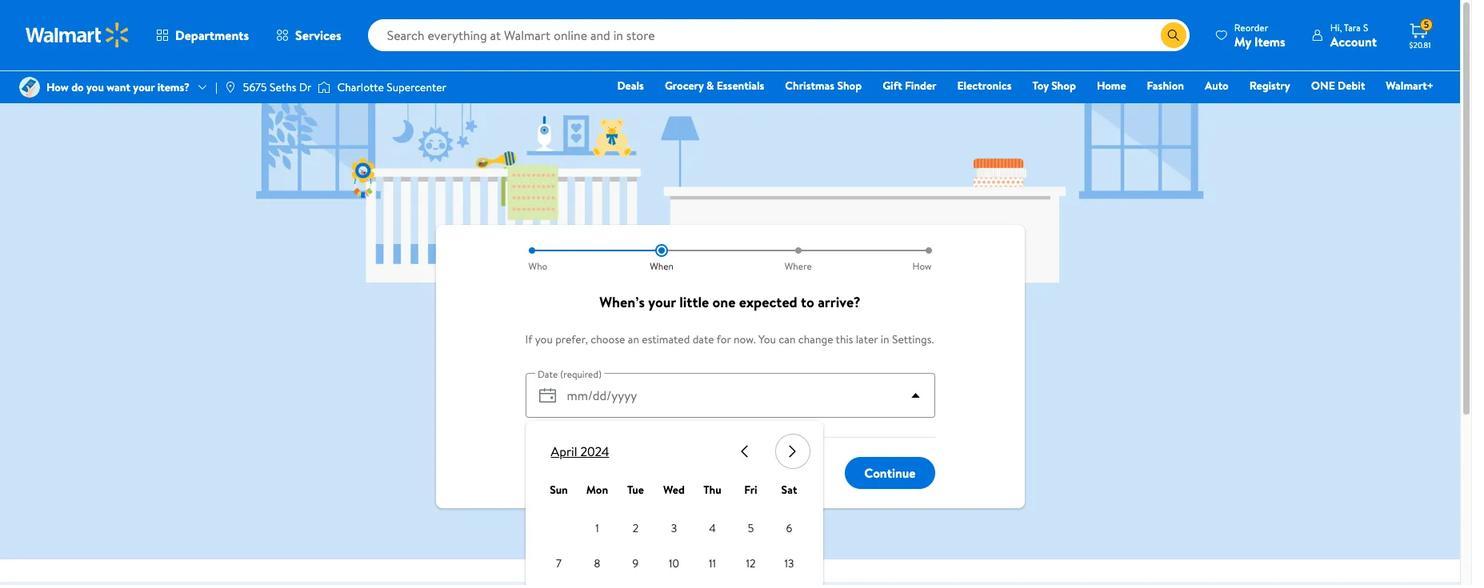 Task type: describe. For each thing, give the bounding box(es) containing it.
expected
[[739, 292, 798, 312]]

estimated
[[642, 331, 690, 347]]

2024
[[581, 443, 609, 460]]

items?
[[157, 79, 190, 95]]

auto link
[[1198, 77, 1236, 94]]

2 button
[[620, 512, 652, 544]]

how for how
[[913, 259, 932, 273]]

walmart+
[[1387, 78, 1434, 94]]

s
[[1364, 20, 1369, 34]]

services
[[295, 26, 342, 44]]

items
[[1255, 32, 1286, 50]]

1 button
[[582, 512, 614, 544]]

5 for 5 $20.81
[[1425, 18, 1430, 31]]

my
[[1235, 32, 1252, 50]]

grocery
[[665, 78, 704, 94]]

Search search field
[[368, 19, 1190, 51]]

charlotte supercenter
[[337, 79, 447, 95]]

gift finder
[[883, 78, 937, 94]]

list containing who
[[526, 244, 935, 273]]

tue
[[628, 482, 644, 498]]

reorder my items
[[1235, 20, 1286, 50]]

10 button
[[658, 548, 690, 580]]

 image for 5675
[[224, 81, 237, 94]]

change
[[799, 331, 834, 347]]

deals link
[[610, 77, 651, 94]]

electronics
[[958, 78, 1012, 94]]

collapse date picker image
[[907, 386, 926, 405]]

(required)
[[560, 367, 602, 380]]

if you prefer, choose an estimated date for now. you can change this later in settings.
[[526, 331, 934, 347]]

if
[[526, 331, 533, 347]]

electronics link
[[951, 77, 1019, 94]]

shop for toy shop
[[1052, 78, 1077, 94]]

3
[[671, 520, 677, 536]]

0 horizontal spatial your
[[133, 79, 155, 95]]

april
[[551, 443, 578, 460]]

&
[[707, 78, 714, 94]]

thu
[[704, 482, 722, 498]]

1 horizontal spatial your
[[649, 292, 676, 312]]

this
[[836, 331, 854, 347]]

6 button
[[774, 512, 806, 544]]

prefer,
[[556, 331, 588, 347]]

christmas shop link
[[778, 77, 869, 94]]

supercenter
[[387, 79, 447, 95]]

7 button
[[543, 548, 575, 580]]

10
[[669, 555, 680, 571]]

when
[[650, 259, 674, 273]]

reorder
[[1235, 20, 1269, 34]]

settings.
[[892, 331, 934, 347]]

when's your little one expected to arrive?
[[600, 292, 861, 312]]

little
[[680, 292, 709, 312]]

charlotte
[[337, 79, 384, 95]]

9 button
[[620, 548, 652, 580]]

fashion
[[1148, 78, 1185, 94]]

 image for charlotte
[[318, 79, 331, 95]]

4
[[709, 520, 716, 536]]

departments button
[[142, 16, 263, 54]]

2
[[633, 520, 639, 536]]

shop for christmas shop
[[838, 78, 862, 94]]

april 2024 button
[[551, 443, 609, 460]]

|
[[215, 79, 218, 95]]

8
[[594, 555, 601, 571]]

when's
[[600, 292, 645, 312]]

where
[[785, 259, 812, 273]]

5 button
[[735, 512, 767, 544]]

5 for 5
[[748, 520, 754, 536]]

christmas shop
[[786, 78, 862, 94]]

who
[[529, 259, 548, 273]]

4 button
[[697, 512, 729, 544]]

date
[[538, 367, 558, 380]]



Task type: vqa. For each thing, say whether or not it's contained in the screenshot.
169's Free pickup today
no



Task type: locate. For each thing, give the bounding box(es) containing it.
5 inside 5 button
[[748, 520, 754, 536]]

list
[[526, 244, 935, 273]]

fashion link
[[1140, 77, 1192, 94]]

where list item
[[730, 244, 867, 273]]

now.
[[734, 331, 756, 347]]

1 vertical spatial you
[[535, 331, 553, 347]]

account
[[1331, 32, 1378, 50]]

 image left do
[[19, 77, 40, 98]]

how left do
[[46, 79, 69, 95]]

Date (required) text field
[[561, 373, 903, 418]]

who list item
[[526, 244, 594, 273]]

hi,
[[1331, 20, 1343, 34]]

april 2024
[[551, 443, 609, 460]]

sat
[[782, 482, 798, 498]]

your left little
[[649, 292, 676, 312]]

5 $20.81
[[1410, 18, 1432, 50]]

one debit link
[[1305, 77, 1373, 94]]

christmas
[[786, 78, 835, 94]]

an
[[628, 331, 640, 347]]

when list item
[[594, 244, 730, 273]]

0 vertical spatial your
[[133, 79, 155, 95]]

5 up $20.81
[[1425, 18, 1430, 31]]

12 button
[[735, 548, 767, 580]]

toy shop link
[[1026, 77, 1084, 94]]

next month image
[[783, 442, 802, 461]]

registry
[[1250, 78, 1291, 94]]

you right 'if'
[[535, 331, 553, 347]]

 image right |
[[224, 81, 237, 94]]

for
[[717, 331, 731, 347]]

you
[[759, 331, 776, 347]]

1 horizontal spatial how
[[913, 259, 932, 273]]

later
[[856, 331, 878, 347]]

mon
[[587, 482, 609, 498]]

11
[[709, 555, 716, 571]]

search icon image
[[1168, 29, 1181, 42]]

in
[[881, 331, 890, 347]]

tara
[[1345, 20, 1362, 34]]

 image for how
[[19, 77, 40, 98]]

you
[[86, 79, 104, 95], [535, 331, 553, 347]]

fri
[[745, 482, 758, 498]]

9
[[633, 555, 639, 571]]

2 horizontal spatial  image
[[318, 79, 331, 95]]

how
[[46, 79, 69, 95], [913, 259, 932, 273]]

choose
[[591, 331, 625, 347]]

deals
[[617, 78, 644, 94]]

wed
[[664, 482, 685, 498]]

1 horizontal spatial you
[[535, 331, 553, 347]]

date
[[693, 331, 714, 347]]

do
[[71, 79, 84, 95]]

11 button
[[697, 548, 729, 580]]

your right want
[[133, 79, 155, 95]]

sun
[[550, 482, 568, 498]]

one
[[1312, 78, 1336, 94]]

13
[[785, 555, 794, 571]]

1 horizontal spatial  image
[[224, 81, 237, 94]]

home link
[[1090, 77, 1134, 94]]

home
[[1097, 78, 1127, 94]]

how inside list item
[[913, 259, 932, 273]]

7
[[556, 555, 562, 571]]

can
[[779, 331, 796, 347]]

6
[[787, 520, 793, 536]]

12
[[746, 555, 756, 571]]

5675
[[243, 79, 267, 95]]

essentials
[[717, 78, 765, 94]]

1 vertical spatial how
[[913, 259, 932, 273]]

8 button
[[582, 548, 614, 580]]

grocery & essentials
[[665, 78, 765, 94]]

1 vertical spatial 5
[[748, 520, 754, 536]]

0 horizontal spatial shop
[[838, 78, 862, 94]]

1 horizontal spatial 5
[[1425, 18, 1430, 31]]

0 vertical spatial you
[[86, 79, 104, 95]]

walmart image
[[26, 22, 130, 48]]

how for how do you want your items?
[[46, 79, 69, 95]]

arrive?
[[818, 292, 861, 312]]

grocery & essentials link
[[658, 77, 772, 94]]

continue
[[865, 464, 916, 482]]

1 shop from the left
[[838, 78, 862, 94]]

how up settings.
[[913, 259, 932, 273]]

how do you want your items?
[[46, 79, 190, 95]]

2 shop from the left
[[1052, 78, 1077, 94]]

to
[[801, 292, 815, 312]]

toy
[[1033, 78, 1049, 94]]

you right do
[[86, 79, 104, 95]]

0 horizontal spatial you
[[86, 79, 104, 95]]

one
[[713, 292, 736, 312]]

5 inside 5 $20.81
[[1425, 18, 1430, 31]]

shop right christmas
[[838, 78, 862, 94]]

seths
[[270, 79, 296, 95]]

Walmart Site-Wide search field
[[368, 19, 1190, 51]]

5 up 12 on the bottom right
[[748, 520, 754, 536]]

hi, tara s account
[[1331, 20, 1378, 50]]

departments
[[175, 26, 249, 44]]

date (required)
[[538, 367, 602, 380]]

1 vertical spatial your
[[649, 292, 676, 312]]

0 horizontal spatial how
[[46, 79, 69, 95]]

previous month image
[[735, 442, 754, 461]]

0 horizontal spatial 5
[[748, 520, 754, 536]]

one debit
[[1312, 78, 1366, 94]]

toy shop
[[1033, 78, 1077, 94]]

services button
[[263, 16, 355, 54]]

finder
[[905, 78, 937, 94]]

gift finder link
[[876, 77, 944, 94]]

shop right toy
[[1052, 78, 1077, 94]]

 image right dr
[[318, 79, 331, 95]]

$20.81
[[1410, 39, 1432, 50]]

13 button
[[774, 548, 806, 580]]

0 vertical spatial how
[[46, 79, 69, 95]]

registry link
[[1243, 77, 1298, 94]]

dr
[[299, 79, 312, 95]]

shop
[[838, 78, 862, 94], [1052, 78, 1077, 94]]

how list item
[[867, 244, 935, 273]]

debit
[[1338, 78, 1366, 94]]

gift
[[883, 78, 903, 94]]

3 button
[[658, 512, 690, 544]]

0 horizontal spatial  image
[[19, 77, 40, 98]]

continue button
[[846, 457, 935, 489]]

your
[[133, 79, 155, 95], [649, 292, 676, 312]]

1
[[596, 520, 599, 536]]

0 vertical spatial 5
[[1425, 18, 1430, 31]]

 image
[[19, 77, 40, 98], [318, 79, 331, 95], [224, 81, 237, 94]]

1 horizontal spatial shop
[[1052, 78, 1077, 94]]

5675 seths dr
[[243, 79, 312, 95]]



